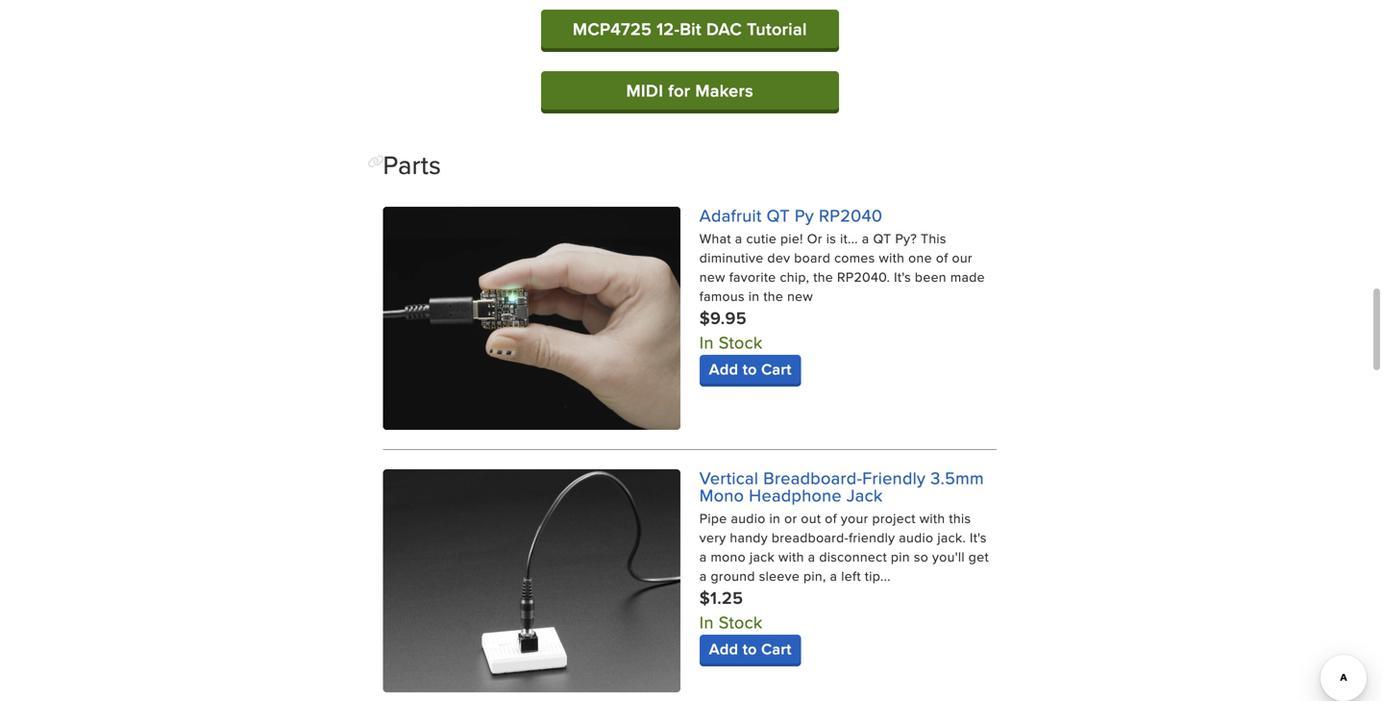 Task type: vqa. For each thing, say whether or not it's contained in the screenshot.
3D
no



Task type: locate. For each thing, give the bounding box(es) containing it.
1 vertical spatial in
[[770, 509, 781, 528]]

stock inside adafruit qt py rp2040 what a cutie pie! or is it... a qt py? this diminutive dev board comes with one of our new favorite chip, the rp2040. it's been made famous in the new $9.95 in stock add to cart
[[719, 330, 763, 354]]

1 vertical spatial stock
[[719, 610, 763, 634]]

audio right pipe
[[731, 509, 766, 528]]

friendly
[[863, 466, 926, 490]]

bit
[[680, 16, 702, 41]]

it's inside vertical breadboard-friendly 3.5mm mono headphone jack pipe audio in or out of your project with this very handy breadboard-friendly audio jack. it's a mono jack with a disconnect pin so you'll get a ground sleeve pin, a left tip... $1.25 in stock add to cart
[[970, 528, 987, 547]]

adafruit qt py rp2040 element
[[383, 203, 997, 450]]

1 cart from the top
[[762, 358, 792, 380]]

stock
[[719, 330, 763, 354], [719, 610, 763, 634]]

1 vertical spatial of
[[825, 509, 838, 528]]

new down the what
[[700, 267, 726, 287]]

it's left been
[[894, 267, 912, 287]]

to inside adafruit qt py rp2040 what a cutie pie! or is it... a qt py? this diminutive dev board comes with one of our new favorite chip, the rp2040. it's been made famous in the new $9.95 in stock add to cart
[[743, 358, 757, 380]]

1 vertical spatial with
[[920, 509, 946, 528]]

adafruit qt py rp2040 what a cutie pie! or is it... a qt py? this diminutive dev board comes with one of our new favorite chip, the rp2040. it's been made famous in the new $9.95 in stock add to cart
[[700, 203, 986, 380]]

12-
[[657, 16, 680, 41]]

board
[[795, 248, 831, 267]]

to down $9.95 at the right of the page
[[743, 358, 757, 380]]

audio left jack.
[[899, 528, 934, 547]]

0 vertical spatial add to cart link
[[700, 355, 802, 384]]

in
[[700, 330, 714, 354], [700, 610, 714, 634]]

1 horizontal spatial of
[[936, 248, 949, 267]]

in down ground
[[700, 610, 714, 634]]

2 add from the top
[[709, 637, 739, 660]]

pin
[[891, 547, 911, 567]]

add to cart link for $1.25
[[700, 635, 802, 663]]

0 vertical spatial it's
[[894, 267, 912, 287]]

2 in from the top
[[700, 610, 714, 634]]

new down board
[[788, 287, 814, 306]]

a right it...
[[862, 229, 870, 248]]

in inside adafruit qt py rp2040 what a cutie pie! or is it... a qt py? this diminutive dev board comes with one of our new favorite chip, the rp2040. it's been made famous in the new $9.95 in stock add to cart
[[700, 330, 714, 354]]

cart
[[762, 358, 792, 380], [762, 637, 792, 660]]

the down "dev"
[[764, 287, 784, 306]]

1 vertical spatial in
[[700, 610, 714, 634]]

$9.95
[[700, 305, 747, 330]]

2 add to cart link from the top
[[700, 635, 802, 663]]

0 vertical spatial add
[[709, 358, 739, 380]]

audio
[[731, 509, 766, 528], [899, 528, 934, 547]]

add to cart link for $9.95
[[700, 355, 802, 384]]

a left left
[[830, 567, 838, 586]]

0 horizontal spatial of
[[825, 509, 838, 528]]

1 vertical spatial cart
[[762, 637, 792, 660]]

it's right jack.
[[970, 528, 987, 547]]

1 in from the top
[[700, 330, 714, 354]]

cart down sleeve
[[762, 637, 792, 660]]

with left this
[[920, 509, 946, 528]]

2 horizontal spatial with
[[920, 509, 946, 528]]

1 stock from the top
[[719, 330, 763, 354]]

vertical breadboard-friendly 3.5mm mono headphone jack pipe audio in or out of your project with this very handy breadboard-friendly audio jack. it's a mono jack with a disconnect pin so you'll get a ground sleeve pin, a left tip... $1.25 in stock add to cart
[[700, 466, 989, 660]]

1 vertical spatial add to cart link
[[700, 635, 802, 663]]

qt right it...
[[874, 229, 892, 248]]

1 horizontal spatial with
[[879, 248, 905, 267]]

in inside vertical breadboard-friendly 3.5mm mono headphone jack pipe audio in or out of your project with this very handy breadboard-friendly audio jack. it's a mono jack with a disconnect pin so you'll get a ground sleeve pin, a left tip... $1.25 in stock add to cart
[[700, 610, 714, 634]]

of right out
[[825, 509, 838, 528]]

tutorial
[[747, 16, 807, 41]]

breadboard-
[[764, 466, 863, 490]]

new
[[700, 267, 726, 287], [788, 287, 814, 306]]

0 vertical spatial stock
[[719, 330, 763, 354]]

in down famous
[[700, 330, 714, 354]]

cart down chip,
[[762, 358, 792, 380]]

add down $9.95 at the right of the page
[[709, 358, 739, 380]]

stock down ground
[[719, 610, 763, 634]]

vertical breadboard-friendly 3.5mm mono headphone jack element
[[383, 466, 997, 701]]

to
[[743, 358, 757, 380], [743, 637, 757, 660]]

0 horizontal spatial qt
[[767, 203, 790, 228]]

it's
[[894, 267, 912, 287], [970, 528, 987, 547]]

handy
[[730, 528, 768, 547]]

so
[[914, 547, 929, 567]]

with inside adafruit qt py rp2040 what a cutie pie! or is it... a qt py? this diminutive dev board comes with one of our new favorite chip, the rp2040. it's been made famous in the new $9.95 in stock add to cart
[[879, 248, 905, 267]]

a left mono
[[700, 547, 707, 567]]

cart inside vertical breadboard-friendly 3.5mm mono headphone jack pipe audio in or out of your project with this very handy breadboard-friendly audio jack. it's a mono jack with a disconnect pin so you'll get a ground sleeve pin, a left tip... $1.25 in stock add to cart
[[762, 637, 792, 660]]

it's inside adafruit qt py rp2040 what a cutie pie! or is it... a qt py? this diminutive dev board comes with one of our new favorite chip, the rp2040. it's been made famous in the new $9.95 in stock add to cart
[[894, 267, 912, 287]]

of left the our
[[936, 248, 949, 267]]

in left or
[[770, 509, 781, 528]]

sleeve
[[759, 567, 800, 586]]

of
[[936, 248, 949, 267], [825, 509, 838, 528]]

stock down famous
[[719, 330, 763, 354]]

1 add from the top
[[709, 358, 739, 380]]

in inside adafruit qt py rp2040 what a cutie pie! or is it... a qt py? this diminutive dev board comes with one of our new favorite chip, the rp2040. it's been made famous in the new $9.95 in stock add to cart
[[749, 287, 760, 306]]

a
[[735, 229, 743, 248], [862, 229, 870, 248], [700, 547, 707, 567], [808, 547, 816, 567], [700, 567, 707, 586], [830, 567, 838, 586]]

2 stock from the top
[[719, 610, 763, 634]]

ground
[[711, 567, 756, 586]]

comes
[[835, 248, 876, 267]]

0 vertical spatial in
[[700, 330, 714, 354]]

disconnect
[[820, 547, 887, 567]]

or
[[785, 509, 798, 528]]

the
[[814, 267, 834, 287], [764, 287, 784, 306]]

add to cart link down $1.25
[[700, 635, 802, 663]]

0 horizontal spatial in
[[749, 287, 760, 306]]

2 cart from the top
[[762, 637, 792, 660]]

0 vertical spatial with
[[879, 248, 905, 267]]

2 to from the top
[[743, 637, 757, 660]]

add down $1.25
[[709, 637, 739, 660]]

1 horizontal spatial it's
[[970, 528, 987, 547]]

0 vertical spatial qt
[[767, 203, 790, 228]]

0 horizontal spatial with
[[779, 547, 805, 567]]

1 horizontal spatial in
[[770, 509, 781, 528]]

mono
[[700, 483, 745, 507]]

1 vertical spatial to
[[743, 637, 757, 660]]

add to cart link down $9.95 at the right of the page
[[700, 355, 802, 384]]

0 vertical spatial to
[[743, 358, 757, 380]]

dev
[[768, 248, 791, 267]]

the right chip,
[[814, 267, 834, 287]]

this
[[949, 509, 972, 528]]

pie!
[[781, 229, 804, 248]]

for
[[668, 78, 691, 103]]

2 vertical spatial with
[[779, 547, 805, 567]]

1 to from the top
[[743, 358, 757, 380]]

to down $1.25
[[743, 637, 757, 660]]

1 add to cart link from the top
[[700, 355, 802, 384]]

add to cart link
[[700, 355, 802, 384], [700, 635, 802, 663]]

1 vertical spatial it's
[[970, 528, 987, 547]]

tip...
[[865, 567, 891, 586]]

mcp4725 12-bit dac tutorial
[[573, 16, 807, 41]]

of inside adafruit qt py rp2040 what a cutie pie! or is it... a qt py? this diminutive dev board comes with one of our new favorite chip, the rp2040. it's been made famous in the new $9.95 in stock add to cart
[[936, 248, 949, 267]]

with left one
[[879, 248, 905, 267]]

1 horizontal spatial qt
[[874, 229, 892, 248]]

with
[[879, 248, 905, 267], [920, 509, 946, 528], [779, 547, 805, 567]]

0 horizontal spatial it's
[[894, 267, 912, 287]]

out
[[801, 509, 821, 528]]

in right famous
[[749, 287, 760, 306]]

famous
[[700, 287, 745, 306]]

0 vertical spatial in
[[749, 287, 760, 306]]

you'll
[[933, 547, 965, 567]]

diminutive
[[700, 248, 764, 267]]

0 vertical spatial of
[[936, 248, 949, 267]]

qt
[[767, 203, 790, 228], [874, 229, 892, 248]]

pipe
[[700, 509, 727, 528]]

with right jack
[[779, 547, 805, 567]]

in
[[749, 287, 760, 306], [770, 509, 781, 528]]

qt left py
[[767, 203, 790, 228]]

0 vertical spatial cart
[[762, 358, 792, 380]]

1 horizontal spatial the
[[814, 267, 834, 287]]

3.5mm
[[931, 466, 985, 490]]

1 vertical spatial add
[[709, 637, 739, 660]]

0 horizontal spatial the
[[764, 287, 784, 306]]

add
[[709, 358, 739, 380], [709, 637, 739, 660]]



Task type: describe. For each thing, give the bounding box(es) containing it.
in inside vertical breadboard-friendly 3.5mm mono headphone jack pipe audio in or out of your project with this very handy breadboard-friendly audio jack. it's a mono jack with a disconnect pin so you'll get a ground sleeve pin, a left tip... $1.25 in stock add to cart
[[770, 509, 781, 528]]

midi
[[627, 78, 664, 103]]

to inside vertical breadboard-friendly 3.5mm mono headphone jack pipe audio in or out of your project with this very handy breadboard-friendly audio jack. it's a mono jack with a disconnect pin so you'll get a ground sleeve pin, a left tip... $1.25 in stock add to cart
[[743, 637, 757, 660]]

your
[[841, 509, 869, 528]]

adafruit
[[700, 203, 762, 228]]

friendly
[[849, 528, 896, 547]]

chip,
[[780, 267, 810, 287]]

vertical breadboard-friendly 3.5mm mono headphone jack with audio cable plugged in image
[[383, 469, 681, 693]]

made
[[951, 267, 986, 287]]

our
[[952, 248, 973, 267]]

pin,
[[804, 567, 827, 586]]

vertical breadboard-friendly 3.5mm mono headphone jack link
[[700, 466, 985, 507]]

adafruit qt py rp2040 link
[[700, 203, 883, 228]]

get
[[969, 547, 989, 567]]

breadboard-
[[772, 528, 849, 547]]

favorite
[[730, 267, 777, 287]]

0 horizontal spatial new
[[700, 267, 726, 287]]

button midi for makers element
[[541, 71, 839, 114]]

add inside adafruit qt py rp2040 what a cutie pie! or is it... a qt py? this diminutive dev board comes with one of our new favorite chip, the rp2040. it's been made famous in the new $9.95 in stock add to cart
[[709, 358, 739, 380]]

rp2040.
[[838, 267, 891, 287]]

mono
[[711, 547, 746, 567]]

1 vertical spatial qt
[[874, 229, 892, 248]]

add inside vertical breadboard-friendly 3.5mm mono headphone jack pipe audio in or out of your project with this very handy breadboard-friendly audio jack. it's a mono jack with a disconnect pin so you'll get a ground sleeve pin, a left tip... $1.25 in stock add to cart
[[709, 637, 739, 660]]

0 horizontal spatial audio
[[731, 509, 766, 528]]

or
[[807, 229, 823, 248]]

jack.
[[938, 528, 966, 547]]

a right sleeve
[[808, 547, 816, 567]]

mcp4725
[[573, 16, 652, 41]]

$1.25
[[700, 585, 744, 610]]

one
[[909, 248, 933, 267]]

stock inside vertical breadboard-friendly 3.5mm mono headphone jack pipe audio in or out of your project with this very handy breadboard-friendly audio jack. it's a mono jack with a disconnect pin so you'll get a ground sleeve pin, a left tip... $1.25 in stock add to cart
[[719, 610, 763, 634]]

midi for makers link
[[541, 71, 839, 110]]

been
[[915, 267, 947, 287]]

is
[[827, 229, 837, 248]]

it...
[[841, 229, 859, 248]]

makers
[[696, 78, 754, 103]]

mcp4725 12-bit dac tutorial link
[[541, 9, 839, 48]]

link image
[[368, 155, 385, 168]]

py? this
[[896, 229, 947, 248]]

of inside vertical breadboard-friendly 3.5mm mono headphone jack pipe audio in or out of your project with this very handy breadboard-friendly audio jack. it's a mono jack with a disconnect pin so you'll get a ground sleeve pin, a left tip... $1.25 in stock add to cart
[[825, 509, 838, 528]]

cart inside adafruit qt py rp2040 what a cutie pie! or is it... a qt py? this diminutive dev board comes with one of our new favorite chip, the rp2040. it's been made famous in the new $9.95 in stock add to cart
[[762, 358, 792, 380]]

jack
[[847, 483, 883, 507]]

cutie
[[747, 229, 777, 248]]

jack
[[750, 547, 775, 567]]

a left cutie
[[735, 229, 743, 248]]

midi for makers
[[627, 78, 754, 103]]

button mcp4725 12-bit dac tutorial element
[[541, 9, 839, 52]]

dac
[[707, 16, 742, 41]]

project
[[873, 509, 916, 528]]

what
[[700, 229, 732, 248]]

1 horizontal spatial audio
[[899, 528, 934, 547]]

very
[[700, 528, 726, 547]]

rp2040
[[819, 203, 883, 228]]

1 horizontal spatial new
[[788, 287, 814, 306]]

vertical
[[700, 466, 759, 490]]

parts
[[383, 146, 441, 183]]

a left ground
[[700, 567, 707, 586]]

left
[[842, 567, 861, 586]]

headphone
[[749, 483, 842, 507]]

py
[[795, 203, 814, 228]]



